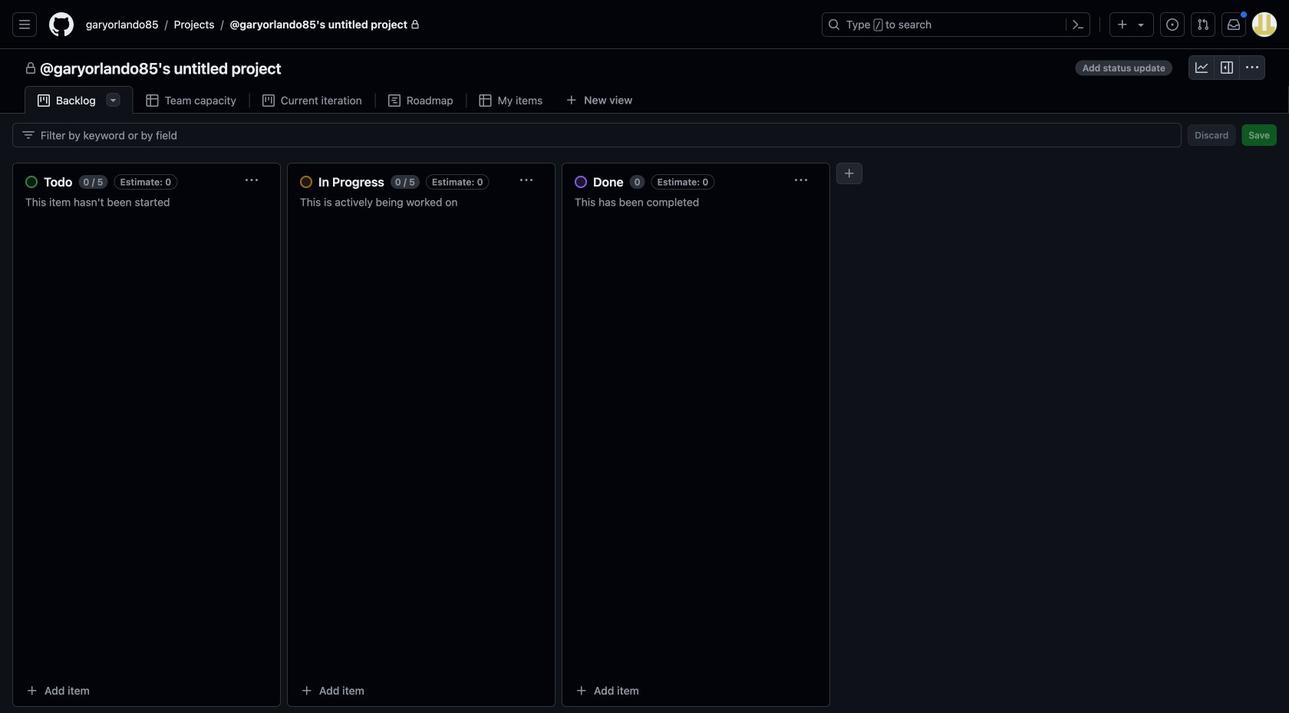 Task type: describe. For each thing, give the bounding box(es) containing it.
command palette image
[[1073, 18, 1085, 31]]

homepage image
[[49, 12, 74, 37]]

lock image
[[411, 20, 420, 29]]



Task type: vqa. For each thing, say whether or not it's contained in the screenshot.
the bottommost 2023
no



Task type: locate. For each thing, give the bounding box(es) containing it.
issue opened image
[[1167, 18, 1179, 31]]

view options for backlog image
[[107, 94, 120, 106]]

git pull request image
[[1198, 18, 1210, 31]]

sc 9kayk9 0 image inside view filters region
[[22, 129, 35, 141]]

Filter by keyword or by field field
[[41, 124, 1169, 147]]

tab list
[[25, 86, 667, 114]]

view filters region
[[12, 123, 1278, 149]]

project navigation
[[0, 49, 1290, 86]]

sc 9kayk9 0 image
[[146, 94, 159, 107]]

tab panel
[[0, 114, 1290, 713]]

list
[[80, 12, 813, 37]]

inbox image
[[1228, 18, 1241, 31]]

sc 9kayk9 0 image
[[1196, 61, 1209, 74], [1222, 61, 1234, 74], [1247, 61, 1259, 74], [25, 62, 37, 74], [38, 94, 50, 107], [262, 94, 275, 107], [388, 94, 401, 107], [480, 94, 492, 107], [22, 129, 35, 141]]

triangle down image
[[1136, 18, 1148, 31]]



